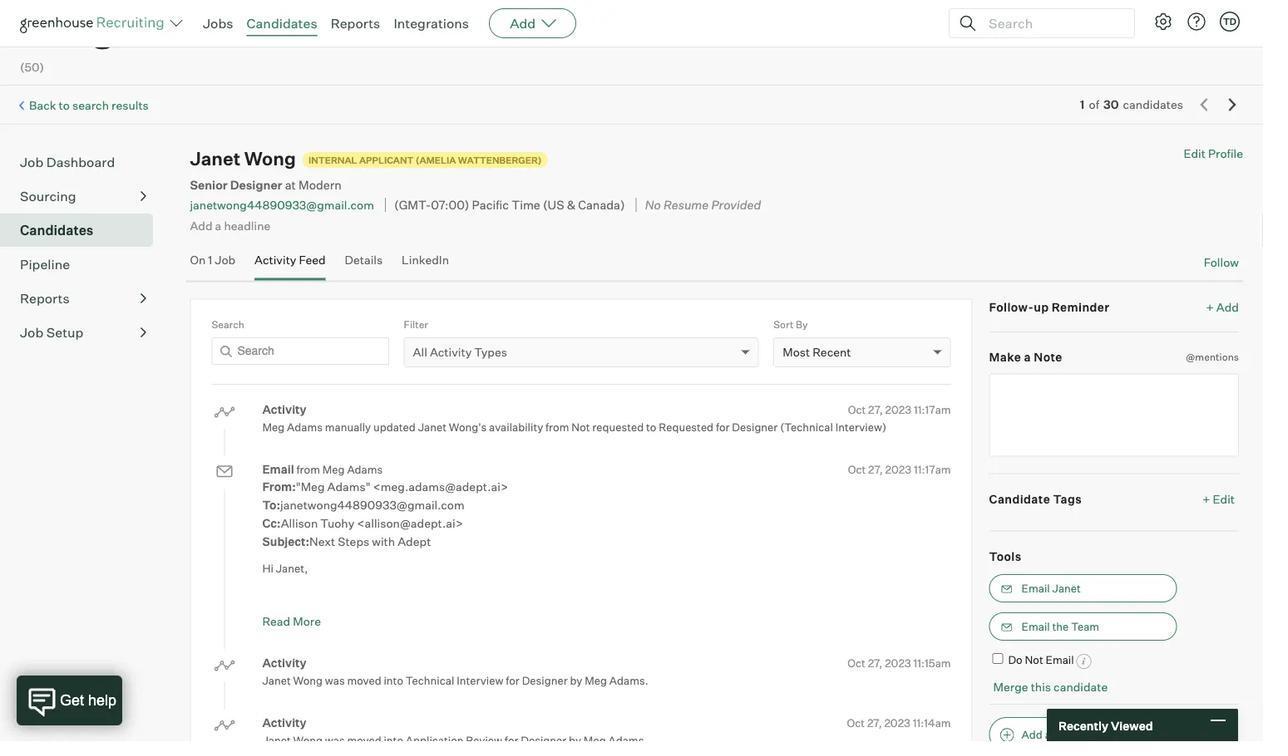 Task type: vqa. For each thing, say whether or not it's contained in the screenshot.
left Jul
no



Task type: describe. For each thing, give the bounding box(es) containing it.
senior designer at modern
[[190, 177, 342, 192]]

canada)
[[578, 198, 625, 213]]

1 vertical spatial and
[[365, 617, 384, 631]]

1 horizontal spatial at
[[478, 599, 488, 612]]

0 horizontal spatial 1
[[208, 253, 213, 268]]

to right requested
[[647, 421, 657, 434]]

email from meg adams
[[262, 463, 383, 477]]

no resume provided
[[645, 198, 762, 213]]

janet wong
[[190, 147, 296, 170]]

+ add
[[1207, 300, 1240, 315]]

requested
[[659, 421, 714, 434]]

share
[[387, 617, 415, 631]]

all
[[413, 345, 428, 360]]

next
[[310, 535, 335, 550]]

0 vertical spatial 1
[[1081, 98, 1085, 112]]

back to search results link
[[29, 98, 149, 113]]

2023 left 11:14am
[[885, 717, 911, 730]]

meg inside email from meg adams
[[323, 464, 345, 477]]

adams"
[[327, 480, 371, 495]]

07:00)
[[431, 198, 470, 213]]

pacific
[[472, 198, 509, 213]]

(us
[[543, 198, 565, 213]]

email for email from meg adams
[[262, 463, 294, 477]]

follow
[[1204, 256, 1240, 270]]

td button
[[1217, 8, 1244, 35]]

2023 left 11:15am
[[885, 657, 912, 670]]

1 of 30 candidates
[[1081, 98, 1184, 112]]

1 vertical spatial your
[[910, 617, 932, 631]]

was inside the thanks for applying for the test role here at adept. i took a look at your background and was impressed! i'd love to connect to learn a bit more about yourself and share some more information about the adept team. when you get the chance, please let me know what your availability would look like for a quick phone call.
[[712, 599, 732, 612]]

job status:
[[1125, 24, 1196, 41]]

for up the "more"
[[303, 599, 317, 612]]

by
[[570, 675, 583, 688]]

Do Not Email checkbox
[[993, 654, 1004, 665]]

the right get
[[724, 617, 740, 631]]

do not email
[[1009, 654, 1075, 667]]

oct up interview)
[[848, 403, 866, 417]]

internal
[[309, 155, 357, 166]]

2023 down interview)
[[886, 463, 912, 476]]

activity feed
[[255, 253, 326, 268]]

back
[[29, 98, 56, 113]]

to right back
[[59, 98, 70, 113]]

janet up senior
[[190, 147, 241, 170]]

follow-
[[990, 300, 1034, 315]]

30
[[1104, 98, 1119, 112]]

reminder
[[1052, 300, 1110, 315]]

this
[[1031, 680, 1052, 695]]

0 vertical spatial candidates link
[[247, 15, 318, 32]]

adept inside the thanks for applying for the test role here at adept. i took a look at your background and was impressed! i'd love to connect to learn a bit more about yourself and share some more information about the adept team. when you get the chance, please let me know what your availability would look like for a quick phone call.
[[587, 617, 618, 631]]

0 vertical spatial search text field
[[985, 11, 1120, 35]]

tools
[[990, 550, 1022, 564]]

a left the bit
[[927, 599, 933, 612]]

integrations
[[394, 15, 469, 32]]

meg adams manually updated janet wong's availability from not requested to requested for designer (technical interview)
[[262, 421, 887, 434]]

0 horizontal spatial adams
[[287, 421, 323, 434]]

applying
[[319, 599, 363, 612]]

1 about from the left
[[291, 617, 320, 631]]

add as prospect to ...
[[1022, 729, 1130, 742]]

+ edit link
[[1199, 488, 1240, 511]]

job setup link
[[20, 323, 146, 343]]

to:
[[262, 498, 280, 513]]

i
[[527, 599, 530, 612]]

1 horizontal spatial not
[[1025, 654, 1044, 667]]

please
[[785, 617, 818, 631]]

<allison@adept.ai>
[[357, 517, 463, 531]]

email for email janet
[[1022, 583, 1051, 596]]

for right requested
[[716, 421, 730, 434]]

add button
[[489, 8, 577, 38]]

merge this candidate link
[[994, 680, 1109, 695]]

candidate
[[990, 492, 1051, 507]]

0 vertical spatial janetwong44890933@gmail.com
[[190, 198, 374, 213]]

linkedin link
[[402, 253, 449, 278]]

job setup
[[20, 325, 84, 341]]

follow link
[[1204, 255, 1240, 271]]

(amelia
[[416, 155, 456, 166]]

activity for oct 27, 2023 11:14am
[[262, 716, 307, 731]]

let
[[820, 617, 833, 631]]

27, down know
[[868, 657, 883, 670]]

designer link
[[20, 0, 171, 54]]

sort
[[774, 318, 794, 331]]

requested
[[593, 421, 644, 434]]

janet left wong's at the left bottom
[[418, 421, 447, 434]]

on 1 job
[[190, 253, 236, 268]]

feed
[[299, 253, 326, 268]]

merge
[[994, 680, 1029, 695]]

1 horizontal spatial edit
[[1214, 492, 1236, 507]]

11:14am
[[913, 717, 952, 730]]

applicant
[[359, 155, 414, 166]]

technical
[[406, 675, 455, 688]]

jobs
[[203, 15, 233, 32]]

2 about from the left
[[537, 617, 566, 631]]

&
[[567, 198, 576, 213]]

janetwong44890933@gmail.com inside the from: "meg adams" <meg.adams@adept.ai> to: janetwong44890933@gmail.com cc: allison tuohy <allison@adept.ai> subject: next steps with adept
[[280, 498, 465, 513]]

search
[[72, 98, 109, 113]]

job dashboard link
[[20, 152, 146, 172]]

recent
[[813, 345, 852, 360]]

designer left (technical
[[732, 421, 778, 434]]

(gmt-07:00) pacific time (us & canada)
[[394, 198, 625, 213]]

from: "meg adams" <meg.adams@adept.ai> to: janetwong44890933@gmail.com cc: allison tuohy <allison@adept.ai> subject: next steps with adept
[[262, 480, 508, 550]]

know
[[853, 617, 880, 631]]

@mentions link
[[1187, 350, 1240, 366]]

email janet
[[1022, 583, 1082, 596]]

call.
[[484, 636, 505, 649]]

designer left by at the left bottom of the page
[[522, 675, 568, 688]]

sort by
[[774, 318, 808, 331]]

janet down read
[[262, 675, 291, 688]]

the up share
[[381, 599, 398, 612]]

1 horizontal spatial reports link
[[331, 15, 381, 32]]

for right interview
[[506, 675, 520, 688]]

add inside "+ add" link
[[1217, 300, 1240, 315]]

hi
[[262, 563, 274, 576]]

results
[[112, 98, 149, 113]]

2 11:17am from the top
[[914, 463, 952, 476]]

status:
[[1151, 24, 1196, 41]]

some
[[417, 617, 445, 631]]

learn
[[899, 599, 924, 612]]

1 horizontal spatial candidates
[[247, 15, 318, 32]]

email the team button
[[990, 613, 1178, 642]]

oct down oct 27, 2023 11:15am
[[847, 717, 865, 730]]

1 horizontal spatial and
[[690, 599, 709, 612]]

+ add link
[[1207, 299, 1240, 315]]

...
[[1120, 729, 1130, 742]]

adept inside the from: "meg adams" <meg.adams@adept.ai> to: janetwong44890933@gmail.com cc: allison tuohy <allison@adept.ai> subject: next steps with adept
[[398, 535, 431, 550]]

most recent option
[[783, 345, 852, 360]]

0 horizontal spatial your
[[602, 599, 624, 612]]

2 horizontal spatial meg
[[585, 675, 607, 688]]

tags
[[1054, 492, 1083, 507]]

<meg.adams@adept.ai>
[[373, 480, 508, 495]]

2 oct 27, 2023 11:17am from the top
[[848, 463, 952, 476]]

add for add a headline
[[190, 218, 213, 233]]

1 more from the left
[[262, 617, 289, 631]]

when
[[652, 617, 682, 631]]

janet wong was moved into technical interview for designer by meg adams.
[[262, 675, 649, 688]]

availability inside the thanks for applying for the test role here at adept. i took a look at your background and was impressed! i'd love to connect to learn a bit more about yourself and share some more information about the adept team. when you get the chance, please let me know what your availability would look like for a quick phone call.
[[262, 636, 317, 649]]

sourcing
[[20, 188, 76, 205]]

jobs link
[[203, 15, 233, 32]]

up
[[1034, 300, 1050, 315]]

27, up interview)
[[869, 403, 883, 417]]

1 horizontal spatial look
[[566, 599, 587, 612]]

a left quick
[[412, 636, 418, 649]]



Task type: locate. For each thing, give the bounding box(es) containing it.
0 vertical spatial meg
[[262, 421, 285, 434]]

activity feed link
[[255, 253, 326, 278]]

job right on
[[215, 253, 236, 268]]

1 horizontal spatial reports
[[331, 15, 381, 32]]

details
[[345, 253, 383, 268]]

2 horizontal spatial at
[[590, 599, 600, 612]]

1 vertical spatial adams
[[347, 464, 383, 477]]

wong for janet wong was moved into technical interview for designer by meg adams.
[[293, 675, 323, 688]]

job left setup
[[20, 325, 43, 341]]

add as prospect to ... button
[[990, 718, 1178, 743]]

details link
[[345, 253, 383, 278]]

0 vertical spatial +
[[1207, 300, 1215, 315]]

more
[[262, 617, 289, 631], [447, 617, 474, 631]]

janetwong44890933@gmail.com down senior designer at modern
[[190, 198, 374, 213]]

1 vertical spatial adept
[[587, 617, 618, 631]]

into
[[384, 675, 404, 688]]

job left configure icon
[[1125, 24, 1149, 41]]

email up from:
[[262, 463, 294, 477]]

a left note at top
[[1025, 350, 1032, 365]]

your
[[602, 599, 624, 612], [910, 617, 932, 631]]

to left ...
[[1107, 729, 1118, 742]]

from left requested
[[546, 421, 569, 434]]

job dashboard
[[20, 154, 115, 171]]

1 vertical spatial edit
[[1214, 492, 1236, 507]]

1 horizontal spatial availability
[[489, 421, 544, 434]]

time
[[512, 198, 541, 213]]

not right do
[[1025, 654, 1044, 667]]

1 vertical spatial not
[[1025, 654, 1044, 667]]

1 vertical spatial +
[[1203, 492, 1211, 507]]

1 vertical spatial janetwong44890933@gmail.com
[[280, 498, 465, 513]]

janet up email the team
[[1053, 583, 1082, 596]]

reports link down pipeline link
[[20, 289, 146, 309]]

by
[[796, 318, 808, 331]]

0 horizontal spatial not
[[572, 421, 590, 434]]

+
[[1207, 300, 1215, 315], [1203, 492, 1211, 507]]

2023 up interview)
[[886, 403, 912, 417]]

configure image
[[1154, 12, 1174, 32]]

oct 27, 2023 11:17am down interview)
[[848, 463, 952, 476]]

oct down interview)
[[848, 463, 866, 476]]

0 vertical spatial adept
[[398, 535, 431, 550]]

1 vertical spatial oct 27, 2023 11:17am
[[848, 463, 952, 476]]

0 vertical spatial from
[[546, 421, 569, 434]]

0 vertical spatial look
[[566, 599, 587, 612]]

oct 27, 2023 11:17am up interview)
[[848, 403, 952, 417]]

from:
[[262, 480, 296, 495]]

wong down would
[[293, 675, 323, 688]]

1 right on
[[208, 253, 213, 268]]

yourself
[[323, 617, 363, 631]]

from up "meg
[[297, 464, 320, 477]]

to inside button
[[1107, 729, 1118, 742]]

note
[[1035, 350, 1063, 365]]

27, down interview)
[[869, 463, 883, 476]]

most recent
[[783, 345, 852, 360]]

janet inside "email janet" button
[[1053, 583, 1082, 596]]

0 horizontal spatial was
[[325, 675, 345, 688]]

love
[[808, 599, 828, 612]]

and
[[690, 599, 709, 612], [365, 617, 384, 631]]

0 vertical spatial availability
[[489, 421, 544, 434]]

meg up adams"
[[323, 464, 345, 477]]

1 horizontal spatial adept
[[587, 617, 618, 631]]

for right applying
[[365, 599, 379, 612]]

open
[[1210, 24, 1244, 41]]

0 horizontal spatial availability
[[262, 636, 317, 649]]

linkedin
[[402, 253, 449, 268]]

1 horizontal spatial about
[[537, 617, 566, 631]]

the left team
[[1053, 621, 1069, 634]]

add for add
[[510, 15, 536, 32]]

janetwong44890933@gmail.com link
[[190, 198, 374, 213]]

0 vertical spatial 11:17am
[[914, 403, 952, 417]]

candidates link right jobs
[[247, 15, 318, 32]]

the inside button
[[1053, 621, 1069, 634]]

at up janetwong44890933@gmail.com link
[[285, 177, 296, 192]]

wong
[[244, 147, 296, 170], [293, 675, 323, 688]]

availability down read more link
[[262, 636, 317, 649]]

candidates link
[[247, 15, 318, 32], [20, 221, 146, 241]]

1 horizontal spatial your
[[910, 617, 932, 631]]

connect
[[843, 599, 884, 612]]

and up like
[[365, 617, 384, 631]]

candidates right jobs
[[247, 15, 318, 32]]

1 11:17am from the top
[[914, 403, 952, 417]]

adams left manually
[[287, 421, 323, 434]]

was up get
[[712, 599, 732, 612]]

dashboard
[[46, 154, 115, 171]]

setup
[[46, 325, 84, 341]]

a right took
[[558, 599, 564, 612]]

1 vertical spatial from
[[297, 464, 320, 477]]

i'd
[[793, 599, 805, 612]]

steps
[[338, 535, 370, 550]]

back to search results
[[29, 98, 149, 113]]

0 horizontal spatial candidates link
[[20, 221, 146, 241]]

0 vertical spatial not
[[572, 421, 590, 434]]

internal applicant (amelia wattenberger)
[[309, 155, 542, 166]]

0 horizontal spatial meg
[[262, 421, 285, 434]]

oct down know
[[848, 657, 866, 670]]

candidates link down the sourcing link
[[20, 221, 146, 241]]

job for job dashboard
[[20, 154, 43, 171]]

email for email the team
[[1022, 621, 1051, 634]]

1 horizontal spatial search text field
[[985, 11, 1120, 35]]

was
[[712, 599, 732, 612], [325, 675, 345, 688]]

job up the sourcing
[[20, 154, 43, 171]]

add for add as prospect to ...
[[1022, 729, 1043, 742]]

look right took
[[566, 599, 587, 612]]

1 vertical spatial wong
[[293, 675, 323, 688]]

candidates inside 'link'
[[20, 222, 94, 239]]

with
[[372, 535, 395, 550]]

job for job status:
[[1125, 24, 1149, 41]]

look left like
[[352, 636, 373, 649]]

email up do not email
[[1022, 621, 1051, 634]]

job for job setup
[[20, 325, 43, 341]]

0 vertical spatial oct 27, 2023 11:17am
[[848, 403, 952, 417]]

27,
[[869, 403, 883, 417], [869, 463, 883, 476], [868, 657, 883, 670], [868, 717, 882, 730]]

reports down pipeline
[[20, 291, 70, 307]]

took
[[533, 599, 555, 612]]

to right love
[[830, 599, 841, 612]]

provided
[[712, 198, 762, 213]]

0 horizontal spatial search text field
[[212, 338, 389, 365]]

0 horizontal spatial at
[[285, 177, 296, 192]]

1 vertical spatial was
[[325, 675, 345, 688]]

0 horizontal spatial from
[[297, 464, 320, 477]]

adept
[[398, 535, 431, 550], [587, 617, 618, 631]]

integrations link
[[394, 15, 469, 32]]

email up email the team
[[1022, 583, 1051, 596]]

1 vertical spatial candidates
[[20, 222, 94, 239]]

about right read
[[291, 617, 320, 631]]

impressed!
[[734, 599, 791, 612]]

(50)
[[20, 60, 44, 75]]

1 horizontal spatial more
[[447, 617, 474, 631]]

to up what
[[886, 599, 897, 612]]

0 vertical spatial and
[[690, 599, 709, 612]]

0 vertical spatial wong
[[244, 147, 296, 170]]

adept left team.
[[587, 617, 618, 631]]

1 horizontal spatial meg
[[323, 464, 345, 477]]

27, left 11:14am
[[868, 717, 882, 730]]

bit
[[935, 599, 949, 612]]

your down the learn
[[910, 617, 932, 631]]

1 vertical spatial look
[[352, 636, 373, 649]]

background
[[627, 599, 688, 612]]

was left moved
[[325, 675, 345, 688]]

0 vertical spatial candidates
[[247, 15, 318, 32]]

add inside add as prospect to ... button
[[1022, 729, 1043, 742]]

profile
[[1209, 147, 1244, 161]]

"meg
[[296, 480, 325, 495]]

and up you
[[690, 599, 709, 612]]

0 vertical spatial adams
[[287, 421, 323, 434]]

team
[[1072, 621, 1100, 634]]

more down thanks at the bottom left
[[262, 617, 289, 631]]

phone
[[450, 636, 482, 649]]

janetwong44890933@gmail.com down adams"
[[280, 498, 465, 513]]

1 vertical spatial reports
[[20, 291, 70, 307]]

0 horizontal spatial reports link
[[20, 289, 146, 309]]

1 oct 27, 2023 11:17am from the top
[[848, 403, 952, 417]]

1 vertical spatial search text field
[[212, 338, 389, 365]]

moved
[[347, 675, 382, 688]]

adams up adams"
[[347, 464, 383, 477]]

1 horizontal spatial was
[[712, 599, 732, 612]]

0 horizontal spatial candidates
[[20, 222, 94, 239]]

availability right wong's at the left bottom
[[489, 421, 544, 434]]

0 horizontal spatial edit
[[1184, 147, 1206, 161]]

no
[[645, 198, 661, 213]]

None text field
[[990, 374, 1240, 457]]

designer down janet wong
[[230, 177, 283, 192]]

1 horizontal spatial 1
[[1081, 98, 1085, 112]]

meg right by at the left bottom of the page
[[585, 675, 607, 688]]

1 vertical spatial reports link
[[20, 289, 146, 309]]

viewed
[[1112, 719, 1154, 734]]

activity for oct 27, 2023 11:15am
[[262, 657, 307, 671]]

0 horizontal spatial more
[[262, 617, 289, 631]]

candidates
[[1124, 98, 1184, 112]]

types
[[474, 345, 508, 360]]

you
[[684, 617, 702, 631]]

merge this candidate
[[994, 680, 1109, 695]]

allison
[[281, 517, 318, 531]]

Search text field
[[985, 11, 1120, 35], [212, 338, 389, 365]]

+ for + add
[[1207, 300, 1215, 315]]

1 vertical spatial meg
[[323, 464, 345, 477]]

most
[[783, 345, 811, 360]]

0 horizontal spatial reports
[[20, 291, 70, 307]]

adams inside email from meg adams
[[347, 464, 383, 477]]

add inside add popup button
[[510, 15, 536, 32]]

follow-up reminder
[[990, 300, 1110, 315]]

2 vertical spatial meg
[[585, 675, 607, 688]]

designer up (50)
[[20, 2, 171, 51]]

(technical
[[781, 421, 834, 434]]

for right like
[[396, 636, 409, 649]]

a left headline
[[215, 218, 222, 233]]

1 horizontal spatial candidates link
[[247, 15, 318, 32]]

reports left the integrations
[[331, 15, 381, 32]]

test
[[400, 599, 429, 612]]

your up team.
[[602, 599, 624, 612]]

candidate
[[1054, 680, 1109, 695]]

wong for janet wong
[[244, 147, 296, 170]]

0 vertical spatial reports link
[[331, 15, 381, 32]]

sourcing link
[[20, 187, 146, 207]]

on
[[190, 253, 206, 268]]

0 horizontal spatial look
[[352, 636, 373, 649]]

hi janet,
[[262, 563, 308, 576]]

wong's
[[449, 421, 487, 434]]

reports link left the integrations
[[331, 15, 381, 32]]

candidates down the sourcing
[[20, 222, 94, 239]]

1 vertical spatial 11:17am
[[914, 463, 952, 476]]

email up merge this candidate link at right
[[1046, 654, 1075, 667]]

2 more from the left
[[447, 617, 474, 631]]

greenhouse recruiting image
[[20, 13, 170, 33]]

of
[[1090, 98, 1100, 112]]

not left requested
[[572, 421, 590, 434]]

edit
[[1184, 147, 1206, 161], [1214, 492, 1236, 507]]

1
[[1081, 98, 1085, 112], [208, 253, 213, 268]]

at right here on the bottom left of the page
[[478, 599, 488, 612]]

adept down <allison@adept.ai> at left bottom
[[398, 535, 431, 550]]

designer
[[20, 2, 171, 51], [230, 177, 283, 192], [732, 421, 778, 434], [522, 675, 568, 688]]

search
[[212, 318, 244, 331]]

1 vertical spatial 1
[[208, 253, 213, 268]]

activity for oct 27, 2023 11:17am
[[262, 403, 307, 417]]

0 vertical spatial your
[[602, 599, 624, 612]]

would
[[319, 636, 349, 649]]

wong up senior designer at modern
[[244, 147, 296, 170]]

0 vertical spatial reports
[[331, 15, 381, 32]]

activity
[[255, 253, 297, 268], [430, 345, 472, 360], [262, 403, 307, 417], [262, 657, 307, 671], [262, 716, 307, 731]]

from inside email from meg adams
[[297, 464, 320, 477]]

0 horizontal spatial and
[[365, 617, 384, 631]]

0 horizontal spatial about
[[291, 617, 320, 631]]

at right took
[[590, 599, 600, 612]]

meg up from:
[[262, 421, 285, 434]]

+ for + edit
[[1203, 492, 1211, 507]]

headline
[[224, 218, 271, 233]]

not
[[572, 421, 590, 434], [1025, 654, 1044, 667]]

0 vertical spatial edit
[[1184, 147, 1206, 161]]

make
[[990, 350, 1022, 365]]

interview)
[[836, 421, 887, 434]]

the up by at the left bottom of the page
[[568, 617, 585, 631]]

manually
[[325, 421, 371, 434]]

1 horizontal spatial from
[[546, 421, 569, 434]]

1 left of on the top right of page
[[1081, 98, 1085, 112]]

0 vertical spatial was
[[712, 599, 732, 612]]

role
[[431, 599, 451, 612]]

about down took
[[537, 617, 566, 631]]

0 horizontal spatial adept
[[398, 535, 431, 550]]

more down here on the bottom left of the page
[[447, 617, 474, 631]]

1 vertical spatial candidates link
[[20, 221, 146, 241]]

1 vertical spatial availability
[[262, 636, 317, 649]]

1 horizontal spatial adams
[[347, 464, 383, 477]]



